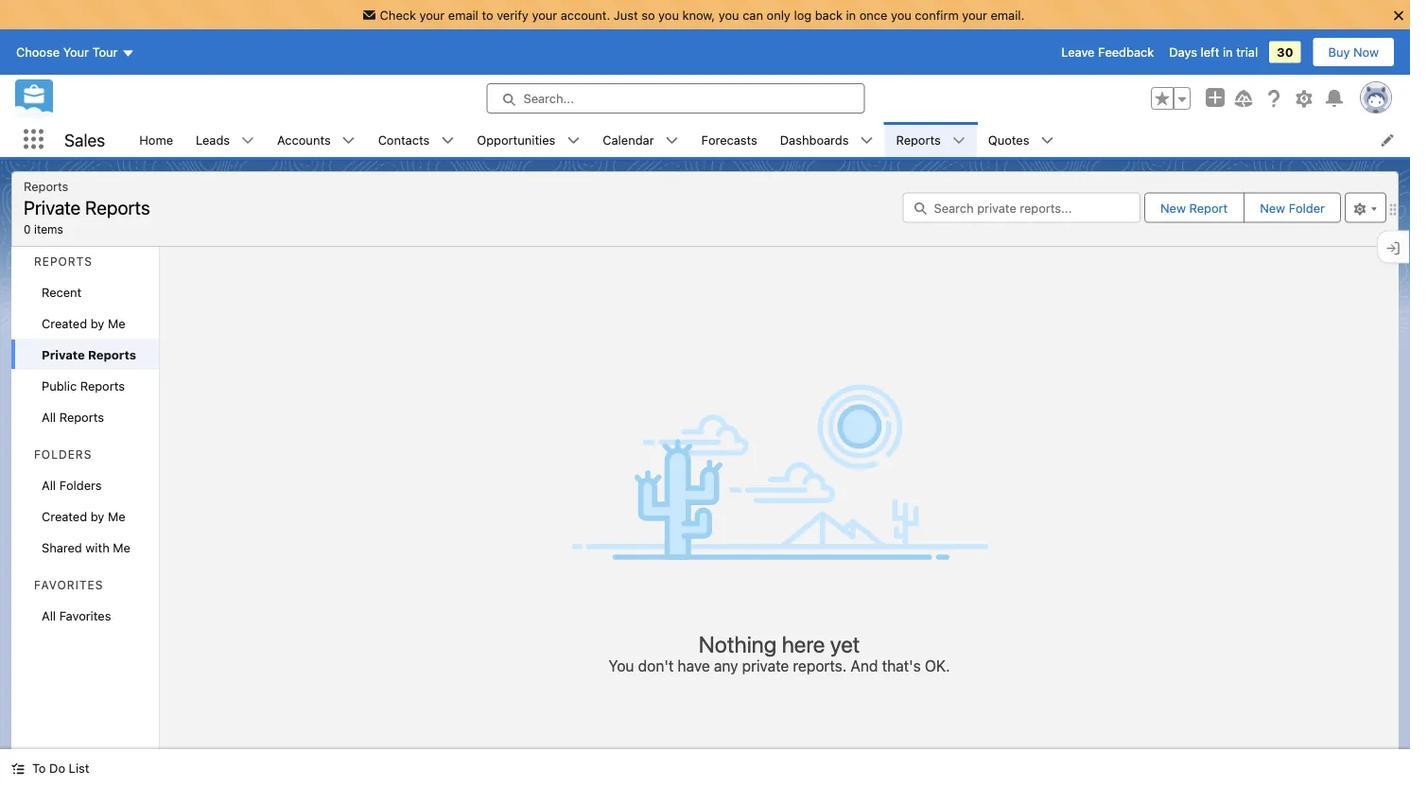 Task type: describe. For each thing, give the bounding box(es) containing it.
to
[[32, 761, 46, 775]]

1 your from the left
[[420, 8, 445, 22]]

Search private reports... text field
[[903, 193, 1141, 223]]

can
[[743, 8, 763, 22]]

have
[[678, 657, 710, 675]]

reports down public reports
[[59, 410, 104, 424]]

don't
[[638, 657, 674, 675]]

items
[[34, 222, 63, 236]]

text default image for leads
[[241, 134, 255, 147]]

buy now button
[[1313, 37, 1395, 67]]

dashboards link
[[769, 122, 860, 157]]

so
[[642, 8, 655, 22]]

all for all folders
[[42, 478, 56, 492]]

any
[[714, 657, 738, 675]]

reports up items
[[24, 179, 68, 193]]

text default image for reports
[[952, 134, 966, 147]]

your
[[63, 45, 89, 59]]

created by me for shared
[[42, 509, 125, 523]]

to
[[482, 8, 493, 22]]

log
[[794, 8, 812, 22]]

know,
[[683, 8, 715, 22]]

created for shared
[[42, 509, 87, 523]]

reports down private reports
[[80, 378, 125, 393]]

home link
[[128, 122, 185, 157]]

search... button
[[487, 83, 865, 114]]

quotes link
[[977, 122, 1041, 157]]

shared
[[42, 540, 82, 554]]

reports.
[[793, 657, 847, 675]]

to do list button
[[0, 749, 101, 787]]

with
[[86, 540, 110, 554]]

verify
[[497, 8, 529, 22]]

search...
[[524, 91, 574, 106]]

text default image for contacts
[[441, 134, 454, 147]]

check your email to verify your account. just so you know, you can only log back in once you confirm your email.
[[380, 8, 1025, 22]]

new report button
[[1146, 193, 1243, 222]]

created by me for private
[[42, 316, 125, 330]]

quotes list item
[[977, 122, 1066, 157]]

leave
[[1062, 45, 1095, 59]]

just
[[614, 8, 638, 22]]

leave feedback link
[[1062, 45, 1154, 59]]

days
[[1170, 45, 1198, 59]]

all reports
[[42, 410, 104, 424]]

all favorites
[[42, 608, 111, 623]]

leads list item
[[185, 122, 266, 157]]

reports list item
[[885, 122, 977, 157]]

created for private
[[42, 316, 87, 330]]

dashboards
[[780, 132, 849, 147]]

folder
[[1289, 201, 1325, 215]]

only
[[767, 8, 791, 22]]

public
[[42, 378, 77, 393]]

yet
[[830, 631, 860, 657]]

me inside shared with me link
[[113, 540, 131, 554]]

email.
[[991, 8, 1025, 22]]

new for new report
[[1161, 201, 1186, 215]]

all reports link
[[11, 401, 159, 432]]

account.
[[561, 8, 611, 22]]

contacts list item
[[367, 122, 466, 157]]

choose your tour
[[16, 45, 118, 59]]

leave feedback
[[1062, 45, 1154, 59]]

that's
[[882, 657, 921, 675]]

private inside reports private reports 0 items
[[24, 196, 81, 218]]

check
[[380, 8, 416, 22]]

opportunities list item
[[466, 122, 592, 157]]

choose
[[16, 45, 60, 59]]

recent link
[[11, 276, 159, 307]]

to do list
[[32, 761, 89, 775]]

once
[[860, 8, 888, 22]]

by for with
[[91, 509, 104, 523]]

me for reports
[[108, 316, 125, 330]]

opportunities
[[477, 132, 556, 147]]

new folder button
[[1244, 193, 1342, 223]]

tour
[[92, 45, 118, 59]]

reports private reports 0 items
[[24, 179, 150, 236]]

feedback
[[1098, 45, 1154, 59]]

leads link
[[185, 122, 241, 157]]

all favorites link
[[11, 600, 159, 631]]

text default image for quotes
[[1041, 134, 1054, 147]]

text default image for dashboards
[[860, 134, 874, 147]]

quotes
[[988, 132, 1030, 147]]

3 you from the left
[[891, 8, 912, 22]]

calendar link
[[592, 122, 666, 157]]

leads
[[196, 132, 230, 147]]

shared with me
[[42, 540, 131, 554]]



Task type: vqa. For each thing, say whether or not it's contained in the screenshot.
Created for Shared
yes



Task type: locate. For each thing, give the bounding box(es) containing it.
text default image inside reports list item
[[952, 134, 966, 147]]

1 text default image from the left
[[342, 134, 355, 147]]

1 new from the left
[[1161, 201, 1186, 215]]

folders up all folders
[[34, 448, 92, 461]]

nothing here yet you don't have any private reports. and that's ok.
[[609, 631, 950, 675]]

1 created by me link from the top
[[11, 307, 159, 339]]

your left email on the top of page
[[420, 8, 445, 22]]

text default image
[[342, 134, 355, 147], [666, 134, 679, 147], [860, 134, 874, 147], [952, 134, 966, 147], [1041, 134, 1054, 147]]

2 horizontal spatial you
[[891, 8, 912, 22]]

0 vertical spatial all
[[42, 410, 56, 424]]

1 vertical spatial folders
[[59, 478, 102, 492]]

text default image inside dashboards list item
[[860, 134, 874, 147]]

text default image right leads
[[241, 134, 255, 147]]

text default image inside contacts 'list item'
[[441, 134, 454, 147]]

0 vertical spatial favorites
[[34, 579, 103, 592]]

1 horizontal spatial you
[[719, 8, 739, 22]]

2 text default image from the left
[[666, 134, 679, 147]]

you left can
[[719, 8, 739, 22]]

2 created by me from the top
[[42, 509, 125, 523]]

new left report
[[1161, 201, 1186, 215]]

5 text default image from the left
[[1041, 134, 1054, 147]]

created by me link for reports
[[11, 307, 159, 339]]

reports
[[896, 132, 941, 147], [24, 179, 68, 193], [85, 196, 150, 218], [34, 255, 93, 268], [88, 347, 136, 361], [80, 378, 125, 393], [59, 410, 104, 424]]

favorites up all favorites
[[34, 579, 103, 592]]

private
[[24, 196, 81, 218], [42, 347, 85, 361]]

1 all from the top
[[42, 410, 56, 424]]

your
[[420, 8, 445, 22], [532, 8, 557, 22], [962, 8, 988, 22]]

text default image inside to do list button
[[11, 762, 25, 775]]

contacts link
[[367, 122, 441, 157]]

forecasts link
[[690, 122, 769, 157]]

list
[[69, 761, 89, 775]]

public reports
[[42, 378, 125, 393]]

all down public
[[42, 410, 56, 424]]

1 you from the left
[[659, 8, 679, 22]]

calendar list item
[[592, 122, 690, 157]]

by up private reports
[[91, 316, 104, 330]]

3 all from the top
[[42, 608, 56, 623]]

reports up public reports link
[[88, 347, 136, 361]]

text default image
[[241, 134, 255, 147], [441, 134, 454, 147], [567, 134, 580, 147], [11, 762, 25, 775]]

shared with me link
[[11, 532, 159, 563]]

your left email.
[[962, 8, 988, 22]]

choose your tour button
[[15, 37, 136, 67]]

calendar
[[603, 132, 654, 147]]

0 vertical spatial created by me link
[[11, 307, 159, 339]]

new left folder
[[1260, 201, 1286, 215]]

email
[[448, 8, 479, 22]]

text default image right accounts
[[342, 134, 355, 147]]

1 horizontal spatial in
[[1223, 45, 1233, 59]]

created by me link
[[11, 307, 159, 339], [11, 500, 159, 532]]

text default image left to
[[11, 762, 25, 775]]

now
[[1354, 45, 1379, 59]]

reports left quotes
[[896, 132, 941, 147]]

accounts list item
[[266, 122, 367, 157]]

text default image left quotes link on the top right
[[952, 134, 966, 147]]

4 text default image from the left
[[952, 134, 966, 147]]

me
[[108, 316, 125, 330], [108, 509, 125, 523], [113, 540, 131, 554]]

2 created from the top
[[42, 509, 87, 523]]

text default image left reports link at top right
[[860, 134, 874, 147]]

text default image inside accounts list item
[[342, 134, 355, 147]]

1 created from the top
[[42, 316, 87, 330]]

contacts
[[378, 132, 430, 147]]

your right verify
[[532, 8, 557, 22]]

all folders
[[42, 478, 102, 492]]

0 horizontal spatial in
[[846, 8, 856, 22]]

favorites
[[34, 579, 103, 592], [59, 608, 111, 623]]

text default image down search...
[[567, 134, 580, 147]]

2 vertical spatial me
[[113, 540, 131, 554]]

created by me
[[42, 316, 125, 330], [42, 509, 125, 523]]

text default image inside leads list item
[[241, 134, 255, 147]]

all for all favorites
[[42, 608, 56, 623]]

reports link
[[885, 122, 952, 157]]

created by me link up private reports
[[11, 307, 159, 339]]

created by me down all folders link
[[42, 509, 125, 523]]

private reports
[[42, 347, 136, 361]]

1 vertical spatial in
[[1223, 45, 1233, 59]]

1 vertical spatial private
[[42, 347, 85, 361]]

new report
[[1161, 201, 1228, 215]]

1 horizontal spatial your
[[532, 8, 557, 22]]

by up with
[[91, 509, 104, 523]]

reports inside list item
[[896, 132, 941, 147]]

do
[[49, 761, 65, 775]]

text default image for calendar
[[666, 134, 679, 147]]

you
[[659, 8, 679, 22], [719, 8, 739, 22], [891, 8, 912, 22]]

0 vertical spatial created by me
[[42, 316, 125, 330]]

opportunities link
[[466, 122, 567, 157]]

me right with
[[113, 540, 131, 554]]

by
[[91, 316, 104, 330], [91, 509, 104, 523]]

sales
[[64, 129, 105, 150]]

2 your from the left
[[532, 8, 557, 22]]

new folder
[[1260, 201, 1325, 215]]

forecasts
[[702, 132, 758, 147]]

trial
[[1237, 45, 1258, 59]]

created by me link for with
[[11, 500, 159, 532]]

1 vertical spatial created by me
[[42, 509, 125, 523]]

private reports link
[[11, 339, 159, 370]]

0 horizontal spatial your
[[420, 8, 445, 22]]

0 horizontal spatial you
[[659, 8, 679, 22]]

1 vertical spatial me
[[108, 509, 125, 523]]

all up the shared
[[42, 478, 56, 492]]

2 new from the left
[[1260, 201, 1286, 215]]

here
[[782, 631, 825, 657]]

0 vertical spatial folders
[[34, 448, 92, 461]]

me for with
[[108, 509, 125, 523]]

1 vertical spatial created by me link
[[11, 500, 159, 532]]

3 text default image from the left
[[860, 134, 874, 147]]

list
[[128, 122, 1411, 157]]

by for reports
[[91, 316, 104, 330]]

1 created by me from the top
[[42, 316, 125, 330]]

reports up recent at the top of the page
[[34, 255, 93, 268]]

you
[[609, 657, 634, 675]]

text default image for accounts
[[342, 134, 355, 147]]

folders up shared with me link
[[59, 478, 102, 492]]

created down recent at the top of the page
[[42, 316, 87, 330]]

1 by from the top
[[91, 316, 104, 330]]

list containing home
[[128, 122, 1411, 157]]

private
[[742, 657, 789, 675]]

0 vertical spatial me
[[108, 316, 125, 330]]

created up the shared
[[42, 509, 87, 523]]

0 vertical spatial in
[[846, 8, 856, 22]]

left
[[1201, 45, 1220, 59]]

2 by from the top
[[91, 509, 104, 523]]

me up with
[[108, 509, 125, 523]]

home
[[139, 132, 173, 147]]

reports down sales
[[85, 196, 150, 218]]

you right so
[[659, 8, 679, 22]]

2 vertical spatial all
[[42, 608, 56, 623]]

3 your from the left
[[962, 8, 988, 22]]

1 vertical spatial by
[[91, 509, 104, 523]]

created by me link up the shared with me
[[11, 500, 159, 532]]

0 horizontal spatial new
[[1161, 201, 1186, 215]]

back
[[815, 8, 843, 22]]

0 vertical spatial private
[[24, 196, 81, 218]]

all down the shared
[[42, 608, 56, 623]]

1 vertical spatial created
[[42, 509, 87, 523]]

created by me down recent link
[[42, 316, 125, 330]]

private up items
[[24, 196, 81, 218]]

report
[[1190, 201, 1228, 215]]

new for new folder
[[1260, 201, 1286, 215]]

in
[[846, 8, 856, 22], [1223, 45, 1233, 59]]

nothing
[[699, 631, 777, 657]]

2 you from the left
[[719, 8, 739, 22]]

text default image inside opportunities list item
[[567, 134, 580, 147]]

2 created by me link from the top
[[11, 500, 159, 532]]

text default image right quotes
[[1041, 134, 1054, 147]]

accounts link
[[266, 122, 342, 157]]

0
[[24, 222, 31, 236]]

public reports link
[[11, 370, 159, 401]]

dashboards list item
[[769, 122, 885, 157]]

30
[[1277, 45, 1294, 59]]

and
[[851, 657, 878, 675]]

recent
[[42, 285, 82, 299]]

text default image for opportunities
[[567, 134, 580, 147]]

0 vertical spatial by
[[91, 316, 104, 330]]

days left in trial
[[1170, 45, 1258, 59]]

folders
[[34, 448, 92, 461], [59, 478, 102, 492]]

ok.
[[925, 657, 950, 675]]

group
[[1151, 87, 1191, 110]]

text default image inside 'quotes' "list item"
[[1041, 134, 1054, 147]]

1 vertical spatial favorites
[[59, 608, 111, 623]]

confirm
[[915, 8, 959, 22]]

text default image inside calendar list item
[[666, 134, 679, 147]]

private up public
[[42, 347, 85, 361]]

you right once
[[891, 8, 912, 22]]

me up private reports
[[108, 316, 125, 330]]

in right left
[[1223, 45, 1233, 59]]

1 vertical spatial all
[[42, 478, 56, 492]]

in right back
[[846, 8, 856, 22]]

favorites down shared with me link
[[59, 608, 111, 623]]

text default image down the "search..." button
[[666, 134, 679, 147]]

0 vertical spatial created
[[42, 316, 87, 330]]

all folders link
[[11, 469, 159, 500]]

buy
[[1329, 45, 1351, 59]]

2 all from the top
[[42, 478, 56, 492]]

all
[[42, 410, 56, 424], [42, 478, 56, 492], [42, 608, 56, 623]]

text default image right contacts
[[441, 134, 454, 147]]

1 horizontal spatial new
[[1260, 201, 1286, 215]]

created
[[42, 316, 87, 330], [42, 509, 87, 523]]

2 horizontal spatial your
[[962, 8, 988, 22]]

buy now
[[1329, 45, 1379, 59]]

all for all reports
[[42, 410, 56, 424]]

accounts
[[277, 132, 331, 147]]



